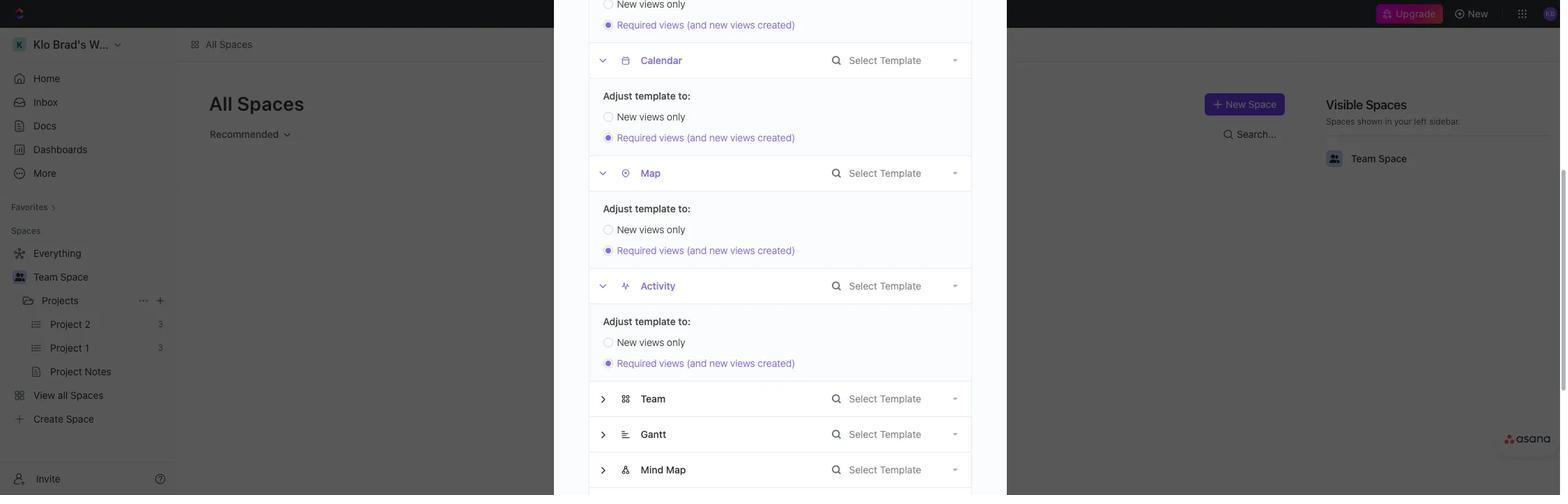 Task type: locate. For each thing, give the bounding box(es) containing it.
home link
[[6, 68, 171, 90]]

new views only
[[617, 111, 685, 123], [617, 224, 685, 236], [617, 337, 685, 348]]

2 vertical spatial adjust
[[603, 316, 633, 328]]

3 new views only from the top
[[617, 337, 685, 348]]

team space down shown
[[1351, 153, 1407, 164]]

1 (and from the top
[[687, 19, 707, 31]]

team right user group icon
[[33, 271, 58, 283]]

template
[[880, 54, 921, 66], [880, 167, 921, 179], [880, 280, 921, 292], [880, 393, 921, 405], [880, 429, 921, 440], [880, 464, 921, 476]]

select for mind map
[[849, 464, 878, 476]]

map
[[641, 167, 661, 179], [666, 464, 686, 476]]

new
[[1468, 8, 1489, 20], [1226, 98, 1246, 110], [617, 111, 637, 123], [617, 224, 637, 236], [617, 337, 637, 348]]

0 vertical spatial space
[[1249, 98, 1277, 110]]

1 adjust from the top
[[603, 90, 633, 102]]

mind map
[[641, 464, 686, 476]]

only
[[667, 111, 685, 123], [667, 224, 685, 236], [667, 337, 685, 348]]

team
[[1351, 153, 1376, 164], [33, 271, 58, 283], [641, 393, 666, 405]]

select template button for gantt
[[832, 417, 971, 452]]

tree
[[6, 243, 171, 431]]

select template
[[849, 54, 921, 66], [849, 167, 921, 179], [849, 280, 921, 292], [849, 393, 921, 405], [849, 429, 921, 440], [849, 464, 921, 476]]

1 vertical spatial adjust
[[603, 203, 633, 215]]

3 select from the top
[[849, 280, 878, 292]]

projects
[[42, 295, 79, 307]]

0 vertical spatial all spaces
[[206, 38, 253, 50]]

select template button
[[832, 43, 971, 78], [832, 156, 971, 191], [832, 269, 971, 304], [832, 382, 971, 417], [832, 417, 971, 452], [832, 453, 971, 488]]

only down activity
[[667, 337, 685, 348]]

new
[[709, 19, 728, 31], [709, 132, 728, 144], [709, 245, 728, 256], [709, 358, 728, 369]]

1 vertical spatial search... button
[[1218, 123, 1285, 146]]

2 vertical spatial template
[[635, 316, 676, 328]]

2 select template button from the top
[[832, 156, 971, 191]]

1 to: from the top
[[678, 90, 691, 102]]

2 select template from the top
[[849, 167, 921, 179]]

visible spaces spaces shown in your left sidebar.
[[1326, 98, 1461, 127]]

1 vertical spatial new views only
[[617, 224, 685, 236]]

2 select from the top
[[849, 167, 878, 179]]

inbox link
[[6, 91, 171, 114]]

3 required views (and new views created) from the top
[[617, 245, 795, 256]]

1 horizontal spatial team space
[[1351, 153, 1407, 164]]

4 new from the top
[[709, 358, 728, 369]]

3 select template button from the top
[[832, 269, 971, 304]]

adjust template to:
[[603, 90, 691, 102], [603, 203, 691, 215], [603, 316, 691, 328]]

required views (and new views created)
[[617, 19, 795, 31], [617, 132, 795, 144], [617, 245, 795, 256], [617, 358, 795, 369]]

2 vertical spatial only
[[667, 337, 685, 348]]

0 horizontal spatial team space
[[33, 271, 88, 283]]

5 select template button from the top
[[832, 417, 971, 452]]

select for gantt
[[849, 429, 878, 440]]

3 adjust template to: from the top
[[603, 316, 691, 328]]

3 new from the top
[[709, 245, 728, 256]]

2 vertical spatial team
[[641, 393, 666, 405]]

gantt
[[641, 429, 666, 440]]

1 template from the top
[[880, 54, 921, 66]]

dashboards
[[33, 144, 88, 155]]

4 select template from the top
[[849, 393, 921, 405]]

2 new views only from the top
[[617, 224, 685, 236]]

4 required views (and new views created) from the top
[[617, 358, 795, 369]]

6 select template button from the top
[[832, 453, 971, 488]]

1 required from the top
[[617, 19, 657, 31]]

0 vertical spatial template
[[635, 90, 676, 102]]

select template button for calendar
[[832, 43, 971, 78]]

2 vertical spatial space
[[60, 271, 88, 283]]

2 vertical spatial new views only
[[617, 337, 685, 348]]

0 horizontal spatial team
[[33, 271, 58, 283]]

0 vertical spatial search... button
[[561, 4, 966, 24]]

team space up projects
[[33, 271, 88, 283]]

new views only up activity
[[617, 224, 685, 236]]

0 vertical spatial search...
[[752, 8, 792, 20]]

3 adjust from the top
[[603, 316, 633, 328]]

0 horizontal spatial space
[[60, 271, 88, 283]]

invite
[[36, 473, 60, 485]]

template
[[635, 90, 676, 102], [635, 203, 676, 215], [635, 316, 676, 328]]

5 select template from the top
[[849, 429, 921, 440]]

team up gantt
[[641, 393, 666, 405]]

required
[[617, 19, 657, 31], [617, 132, 657, 144], [617, 245, 657, 256], [617, 358, 657, 369]]

5 template from the top
[[880, 429, 921, 440]]

3 template from the top
[[880, 280, 921, 292]]

3 only from the top
[[667, 337, 685, 348]]

1 select template from the top
[[849, 54, 921, 66]]

upgrade
[[1396, 8, 1436, 20]]

2 to: from the top
[[678, 203, 691, 215]]

2 horizontal spatial team
[[1351, 153, 1376, 164]]

3 (and from the top
[[687, 245, 707, 256]]

1 vertical spatial search...
[[1237, 128, 1277, 140]]

template for map
[[880, 167, 921, 179]]

adjust
[[603, 90, 633, 102], [603, 203, 633, 215], [603, 316, 633, 328]]

space
[[1249, 98, 1277, 110], [1379, 153, 1407, 164], [60, 271, 88, 283]]

2 new from the top
[[709, 132, 728, 144]]

only down 'calendar'
[[667, 111, 685, 123]]

favorites
[[11, 202, 48, 213]]

0 vertical spatial to:
[[678, 90, 691, 102]]

1 only from the top
[[667, 111, 685, 123]]

projects link
[[42, 290, 132, 312]]

all spaces
[[206, 38, 253, 50], [209, 92, 305, 115]]

2 vertical spatial to:
[[678, 316, 691, 328]]

created)
[[758, 19, 795, 31], [758, 132, 795, 144], [758, 245, 795, 256], [758, 358, 795, 369]]

sidebar.
[[1430, 116, 1461, 127]]

1 horizontal spatial map
[[666, 464, 686, 476]]

0 vertical spatial new views only
[[617, 111, 685, 123]]

team space
[[1351, 153, 1407, 164], [33, 271, 88, 283]]

select
[[849, 54, 878, 66], [849, 167, 878, 179], [849, 280, 878, 292], [849, 393, 878, 405], [849, 429, 878, 440], [849, 464, 878, 476]]

6 select template from the top
[[849, 464, 921, 476]]

1 vertical spatial adjust template to:
[[603, 203, 691, 215]]

search... button
[[561, 4, 966, 24], [1218, 123, 1285, 146]]

tree inside sidebar navigation
[[6, 243, 171, 431]]

only up activity
[[667, 224, 685, 236]]

1 vertical spatial template
[[635, 203, 676, 215]]

2 required from the top
[[617, 132, 657, 144]]

to:
[[678, 90, 691, 102], [678, 203, 691, 215], [678, 316, 691, 328]]

1 horizontal spatial search... button
[[1218, 123, 1285, 146]]

new views only down activity
[[617, 337, 685, 348]]

1 template from the top
[[635, 90, 676, 102]]

select for activity
[[849, 280, 878, 292]]

views
[[659, 19, 684, 31], [730, 19, 755, 31], [639, 111, 664, 123], [659, 132, 684, 144], [730, 132, 755, 144], [639, 224, 664, 236], [659, 245, 684, 256], [730, 245, 755, 256], [639, 337, 664, 348], [659, 358, 684, 369], [730, 358, 755, 369]]

(and
[[687, 19, 707, 31], [687, 132, 707, 144], [687, 245, 707, 256], [687, 358, 707, 369]]

search...
[[752, 8, 792, 20], [1237, 128, 1277, 140]]

template for gantt
[[880, 429, 921, 440]]

1 select template button from the top
[[832, 43, 971, 78]]

team inside sidebar navigation
[[33, 271, 58, 283]]

1 created) from the top
[[758, 19, 795, 31]]

1 vertical spatial team space
[[33, 271, 88, 283]]

visible
[[1326, 98, 1363, 112]]

1 select from the top
[[849, 54, 878, 66]]

team right user group image on the right top of page
[[1351, 153, 1376, 164]]

2 horizontal spatial space
[[1379, 153, 1407, 164]]

template for team
[[880, 393, 921, 405]]

2 required views (and new views created) from the top
[[617, 132, 795, 144]]

6 select from the top
[[849, 464, 878, 476]]

tree containing team space
[[6, 243, 171, 431]]

calendar
[[641, 54, 682, 66]]

0 vertical spatial map
[[641, 167, 661, 179]]

2 vertical spatial adjust template to:
[[603, 316, 691, 328]]

0 vertical spatial adjust
[[603, 90, 633, 102]]

spaces
[[219, 38, 253, 50], [237, 92, 305, 115], [1366, 98, 1407, 112], [1326, 116, 1355, 127], [11, 226, 41, 236]]

4 template from the top
[[880, 393, 921, 405]]

all
[[206, 38, 217, 50], [209, 92, 233, 115]]

1 horizontal spatial search...
[[1237, 128, 1277, 140]]

1 vertical spatial team
[[33, 271, 58, 283]]

1 vertical spatial to:
[[678, 203, 691, 215]]

1 vertical spatial only
[[667, 224, 685, 236]]

select template for map
[[849, 167, 921, 179]]

1 horizontal spatial space
[[1249, 98, 1277, 110]]

spaces inside sidebar navigation
[[11, 226, 41, 236]]

new space button
[[1205, 93, 1285, 116]]

new views only down 'calendar'
[[617, 111, 685, 123]]

4 select from the top
[[849, 393, 878, 405]]

0 vertical spatial only
[[667, 111, 685, 123]]

3 select template from the top
[[849, 280, 921, 292]]

5 select from the top
[[849, 429, 878, 440]]

2 template from the top
[[880, 167, 921, 179]]

3 required from the top
[[617, 245, 657, 256]]

4 created) from the top
[[758, 358, 795, 369]]

4 select template button from the top
[[832, 382, 971, 417]]

6 template from the top
[[880, 464, 921, 476]]

0 vertical spatial adjust template to:
[[603, 90, 691, 102]]



Task type: vqa. For each thing, say whether or not it's contained in the screenshot.
Select corresponding to Gantt
yes



Task type: describe. For each thing, give the bounding box(es) containing it.
2 (and from the top
[[687, 132, 707, 144]]

team space link
[[33, 266, 169, 289]]

3 to: from the top
[[678, 316, 691, 328]]

select for calendar
[[849, 54, 878, 66]]

activity
[[641, 280, 676, 292]]

space inside new space button
[[1249, 98, 1277, 110]]

sidebar navigation
[[0, 28, 178, 496]]

user group image
[[14, 273, 25, 282]]

1 new from the top
[[709, 19, 728, 31]]

0 vertical spatial team
[[1351, 153, 1376, 164]]

template for calendar
[[880, 54, 921, 66]]

0 horizontal spatial search...
[[752, 8, 792, 20]]

4 required from the top
[[617, 358, 657, 369]]

select for team
[[849, 393, 878, 405]]

new space
[[1226, 98, 1277, 110]]

upgrade link
[[1377, 4, 1443, 24]]

left
[[1414, 116, 1427, 127]]

1 adjust template to: from the top
[[603, 90, 691, 102]]

shown
[[1357, 116, 1383, 127]]

select for map
[[849, 167, 878, 179]]

1 required views (and new views created) from the top
[[617, 19, 795, 31]]

1 vertical spatial all spaces
[[209, 92, 305, 115]]

0 horizontal spatial map
[[641, 167, 661, 179]]

2 created) from the top
[[758, 132, 795, 144]]

user group image
[[1329, 155, 1340, 163]]

your
[[1395, 116, 1412, 127]]

template for mind map
[[880, 464, 921, 476]]

docs link
[[6, 115, 171, 137]]

select template for activity
[[849, 280, 921, 292]]

select template for team
[[849, 393, 921, 405]]

1 vertical spatial space
[[1379, 153, 1407, 164]]

team space inside sidebar navigation
[[33, 271, 88, 283]]

1 horizontal spatial team
[[641, 393, 666, 405]]

inbox
[[33, 96, 58, 108]]

2 adjust template to: from the top
[[603, 203, 691, 215]]

dashboards link
[[6, 139, 171, 161]]

3 created) from the top
[[758, 245, 795, 256]]

select template button for activity
[[832, 269, 971, 304]]

space inside team space link
[[60, 271, 88, 283]]

docs
[[33, 120, 56, 132]]

select template for calendar
[[849, 54, 921, 66]]

0 horizontal spatial search... button
[[561, 4, 966, 24]]

mind
[[641, 464, 664, 476]]

in
[[1385, 116, 1392, 127]]

2 template from the top
[[635, 203, 676, 215]]

2 only from the top
[[667, 224, 685, 236]]

new button
[[1449, 3, 1497, 25]]

1 new views only from the top
[[617, 111, 685, 123]]

select template button for team
[[832, 382, 971, 417]]

2 adjust from the top
[[603, 203, 633, 215]]

1 vertical spatial all
[[209, 92, 233, 115]]

0 vertical spatial all
[[206, 38, 217, 50]]

template for activity
[[880, 280, 921, 292]]

favorites button
[[6, 199, 62, 216]]

1 vertical spatial map
[[666, 464, 686, 476]]

3 template from the top
[[635, 316, 676, 328]]

home
[[33, 72, 60, 84]]

select template button for mind map
[[832, 453, 971, 488]]

4 (and from the top
[[687, 358, 707, 369]]

0 vertical spatial team space
[[1351, 153, 1407, 164]]

select template for gantt
[[849, 429, 921, 440]]

select template for mind map
[[849, 464, 921, 476]]

select template button for map
[[832, 156, 971, 191]]



